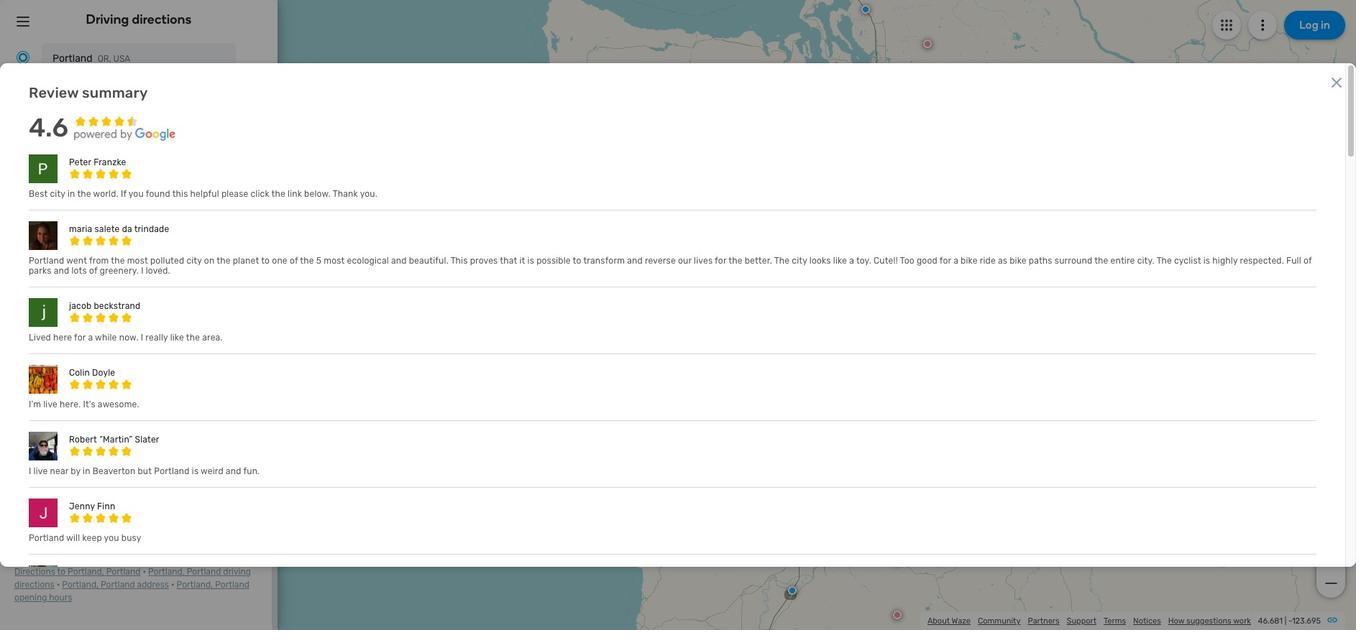 Task type: vqa. For each thing, say whether or not it's contained in the screenshot.
AM in 1H 12M ARRIVE AT 11:31 AM
no



Task type: describe. For each thing, give the bounding box(es) containing it.
near
[[50, 466, 68, 476]]

usa for lynnwood
[[122, 90, 139, 100]]

also
[[49, 547, 68, 559]]

for right 'lives'
[[715, 256, 726, 266]]

jenny finn
[[69, 502, 115, 512]]

work
[[1233, 617, 1251, 626]]

zoom in image
[[1322, 552, 1340, 569]]

0 vertical spatial 4.6
[[29, 112, 68, 143]]

from
[[89, 256, 109, 266]]

keep
[[82, 533, 102, 543]]

0 horizontal spatial city
[[50, 189, 65, 199]]

and left beautiful.
[[391, 256, 407, 266]]

0 horizontal spatial is
[[192, 466, 199, 476]]

2 horizontal spatial of
[[1304, 256, 1312, 266]]

5
[[316, 256, 321, 266]]

link
[[288, 189, 302, 199]]

portland inside portland went from the most polluted city on the planet to one of the 5 most ecological and beautiful. this proves that it is possible to transform and reverse our lives for the better. the city looks like a toy. cute!! too good for a bike ride as bike paths surround the entire city. the cyclist is highly respected. full of parks and lots of greenery. i loved.
[[29, 256, 64, 266]]

awesome.
[[98, 399, 139, 410]]

portlandonline.com link
[[43, 195, 134, 207]]

franzke
[[94, 157, 126, 167]]

people also search for
[[14, 547, 118, 559]]

weird
[[201, 466, 223, 476]]

driving directions
[[86, 12, 192, 27]]

this
[[451, 256, 468, 266]]

thank
[[333, 189, 358, 199]]

x image
[[1328, 74, 1345, 91]]

slater
[[135, 435, 159, 445]]

partners link
[[1028, 617, 1060, 626]]

image 1 of portland, portland image
[[14, 398, 73, 456]]

support link
[[1067, 617, 1096, 626]]

fun.
[[243, 466, 260, 476]]

the right from
[[111, 256, 125, 266]]

image 2 of portland, portland image
[[76, 398, 134, 456]]

planet
[[233, 256, 259, 266]]

0 vertical spatial review
[[29, 84, 79, 101]]

2 vertical spatial usa
[[33, 111, 53, 123]]

and left the reverse
[[627, 256, 643, 266]]

lynnwood wa, usa
[[52, 88, 139, 101]]

0 horizontal spatial you
[[104, 533, 119, 543]]

address
[[137, 580, 169, 590]]

2 the from the left
[[1157, 256, 1172, 266]]

image 6 of portland, portland image
[[76, 459, 134, 518]]

0 vertical spatial in
[[68, 189, 75, 199]]

1 horizontal spatial to
[[261, 256, 270, 266]]

colin
[[69, 368, 90, 378]]

it's
[[83, 399, 95, 410]]

lynnwood
[[52, 88, 100, 101]]

1 horizontal spatial is
[[527, 256, 534, 266]]

portland inside "portland, portland driving directions"
[[187, 567, 221, 577]]

1 bike from the left
[[961, 256, 978, 266]]

0 horizontal spatial to
[[57, 567, 66, 577]]

live for here.
[[43, 399, 58, 410]]

1 vertical spatial or,
[[14, 111, 30, 123]]

beautiful.
[[409, 256, 449, 266]]

as
[[998, 256, 1007, 266]]

here.
[[60, 399, 81, 410]]

respected.
[[1240, 256, 1284, 266]]

lots
[[71, 266, 87, 276]]

portland, portland driving directions
[[14, 567, 251, 590]]

0 horizontal spatial like
[[170, 333, 184, 343]]

usa for portland
[[113, 54, 130, 64]]

46.681
[[1258, 617, 1283, 626]]

will
[[66, 533, 80, 543]]

wa,
[[105, 90, 120, 100]]

image 5 of portland, portland image
[[14, 459, 73, 518]]

1 horizontal spatial directions
[[132, 12, 192, 27]]

for right here
[[74, 333, 86, 343]]

portland will keep you busy
[[29, 533, 141, 543]]

1 horizontal spatial a
[[849, 256, 854, 266]]

1 horizontal spatial in
[[83, 466, 90, 476]]

driving
[[223, 567, 251, 577]]

1 vertical spatial 4.6
[[184, 247, 246, 295]]

for right good
[[940, 256, 951, 266]]

portland, for portland, portland address
[[62, 580, 99, 590]]

about waze community partners support terms notices how suggestions work 46.681 | -123.695
[[927, 617, 1321, 626]]

1 vertical spatial i
[[141, 333, 143, 343]]

directions to portland, portland
[[14, 567, 140, 577]]

toy.
[[856, 256, 871, 266]]

8
[[14, 376, 21, 388]]

1 vertical spatial review summary
[[14, 236, 94, 248]]

this
[[172, 189, 188, 199]]

please
[[221, 189, 248, 199]]

cute!!
[[874, 256, 898, 266]]

one
[[272, 256, 287, 266]]

hours
[[49, 593, 72, 603]]

the left better.
[[729, 256, 742, 266]]

the left "area."
[[186, 333, 200, 343]]

1 horizontal spatial city
[[187, 256, 202, 266]]

but
[[138, 466, 152, 476]]

the left link at top left
[[271, 189, 285, 199]]

search
[[70, 547, 102, 559]]

portland, for portland, portland driving directions
[[148, 567, 185, 577]]

partners
[[1028, 617, 1060, 626]]

notices
[[1133, 617, 1161, 626]]

photos
[[23, 376, 56, 388]]

"martin"
[[99, 435, 133, 445]]

below.
[[304, 189, 331, 199]]

show reviews
[[14, 336, 78, 348]]

live for near
[[34, 466, 48, 476]]

people
[[14, 547, 46, 559]]

directions to portland, portland link
[[14, 567, 140, 577]]

or, inside portland or, usa
[[98, 54, 111, 64]]

better.
[[745, 256, 772, 266]]

current location image
[[14, 49, 32, 66]]

0 vertical spatial summary
[[82, 84, 148, 101]]

best
[[29, 189, 48, 199]]

entire
[[1111, 256, 1135, 266]]

jacob
[[69, 301, 92, 311]]

peter franzke
[[69, 157, 126, 167]]

busy
[[121, 533, 141, 543]]

location image
[[14, 85, 32, 102]]

portland inside portland, portland opening hours
[[215, 580, 249, 590]]

proves
[[470, 256, 498, 266]]

good
[[917, 256, 937, 266]]

2 horizontal spatial to
[[573, 256, 581, 266]]



Task type: locate. For each thing, give the bounding box(es) containing it.
driving
[[86, 12, 129, 27]]

1 horizontal spatial bike
[[1010, 256, 1027, 266]]

4.6
[[29, 112, 68, 143], [184, 247, 246, 295]]

0 vertical spatial usa
[[113, 54, 130, 64]]

portland, down search
[[68, 567, 104, 577]]

1 vertical spatial live
[[34, 466, 48, 476]]

or, down "location" image
[[14, 111, 30, 123]]

now.
[[119, 333, 138, 343]]

portland, down directions to portland, portland link
[[62, 580, 99, 590]]

0 vertical spatial live
[[43, 399, 58, 410]]

i left near
[[29, 466, 31, 476]]

to left one
[[261, 256, 270, 266]]

1 horizontal spatial the
[[1157, 256, 1172, 266]]

in down the peter
[[68, 189, 75, 199]]

opening
[[14, 593, 47, 603]]

or, usa
[[14, 111, 53, 123]]

went
[[66, 256, 87, 266]]

123.695
[[1292, 617, 1321, 626]]

to
[[261, 256, 270, 266], [573, 256, 581, 266], [57, 567, 66, 577]]

i'm live here. it's awesome.
[[29, 399, 139, 410]]

to right possible
[[573, 256, 581, 266]]

you
[[129, 189, 144, 199], [104, 533, 119, 543]]

maria
[[69, 224, 92, 234]]

of right full
[[1304, 256, 1312, 266]]

portland, for portland, portland opening hours
[[177, 580, 213, 590]]

2 horizontal spatial is
[[1203, 256, 1210, 266]]

community
[[978, 617, 1021, 626]]

robert
[[69, 435, 97, 445]]

how
[[1168, 617, 1184, 626]]

zoom out image
[[1322, 575, 1340, 592]]

like
[[833, 256, 847, 266], [170, 333, 184, 343]]

|
[[1285, 617, 1287, 626]]

of right lots
[[89, 266, 97, 276]]

0 horizontal spatial a
[[88, 333, 93, 343]]

the
[[77, 189, 91, 199], [271, 189, 285, 199], [111, 256, 125, 266], [217, 256, 231, 266], [300, 256, 314, 266], [729, 256, 742, 266], [1094, 256, 1108, 266], [186, 333, 200, 343]]

portland,
[[68, 567, 104, 577], [148, 567, 185, 577], [62, 580, 99, 590], [177, 580, 213, 590]]

in right by
[[83, 466, 90, 476]]

found
[[146, 189, 170, 199]]

is left "highly"
[[1203, 256, 1210, 266]]

4.6 right polluted on the left
[[184, 247, 246, 295]]

usa up 'wa,'
[[113, 54, 130, 64]]

notices link
[[1133, 617, 1161, 626]]

directions
[[132, 12, 192, 27], [14, 580, 54, 590]]

in
[[68, 189, 75, 199], [83, 466, 90, 476]]

portland, inside portland, portland opening hours
[[177, 580, 213, 590]]

or, up lynnwood wa, usa
[[98, 54, 111, 64]]

a left toy.
[[849, 256, 854, 266]]

directions down directions at left
[[14, 580, 54, 590]]

helpful
[[190, 189, 219, 199]]

1 horizontal spatial or,
[[98, 54, 111, 64]]

2 bike from the left
[[1010, 256, 1027, 266]]

image 7 of portland, portland image
[[137, 459, 196, 518]]

by
[[71, 466, 81, 476]]

review up parks
[[14, 236, 48, 248]]

8 photos
[[14, 376, 56, 388]]

how suggestions work link
[[1168, 617, 1251, 626]]

image 3 of portland, portland image
[[137, 398, 196, 456]]

summary
[[82, 84, 148, 101], [50, 236, 94, 248]]

like right looks
[[833, 256, 847, 266]]

summary down portland or, usa
[[82, 84, 148, 101]]

i left the 'loved.'
[[141, 266, 144, 276]]

looks
[[809, 256, 831, 266]]

1 vertical spatial like
[[170, 333, 184, 343]]

i right now.
[[141, 333, 143, 343]]

reverse
[[645, 256, 676, 266]]

robert "martin" slater
[[69, 435, 159, 445]]

0 vertical spatial directions
[[132, 12, 192, 27]]

community link
[[978, 617, 1021, 626]]

directions inside "portland, portland driving directions"
[[14, 580, 54, 590]]

directions
[[14, 567, 55, 577]]

possible
[[536, 256, 571, 266]]

link image
[[1327, 615, 1338, 626]]

1 horizontal spatial most
[[324, 256, 345, 266]]

polluted
[[150, 256, 184, 266]]

2 most from the left
[[324, 256, 345, 266]]

doyle
[[92, 368, 115, 378]]

city right best
[[50, 189, 65, 199]]

you right if
[[129, 189, 144, 199]]

0 vertical spatial like
[[833, 256, 847, 266]]

1 horizontal spatial you
[[129, 189, 144, 199]]

portland, inside "portland, portland driving directions"
[[148, 567, 185, 577]]

0 horizontal spatial directions
[[14, 580, 54, 590]]

1 vertical spatial you
[[104, 533, 119, 543]]

summary down maria
[[50, 236, 94, 248]]

usa inside portland or, usa
[[113, 54, 130, 64]]

1 horizontal spatial 4.6
[[184, 247, 246, 295]]

computer image
[[14, 193, 32, 210]]

usa down 'lynnwood'
[[33, 111, 53, 123]]

and left 'fun.'
[[226, 466, 241, 476]]

to down also
[[57, 567, 66, 577]]

4.6 down "location" image
[[29, 112, 68, 143]]

usa right 'wa,'
[[122, 90, 139, 100]]

2 vertical spatial i
[[29, 466, 31, 476]]

on
[[204, 256, 215, 266]]

city.
[[1137, 256, 1155, 266]]

1 most from the left
[[127, 256, 148, 266]]

the left entire on the right top of page
[[1094, 256, 1108, 266]]

here
[[53, 333, 72, 343]]

waze
[[952, 617, 971, 626]]

the left world. on the left top of page
[[77, 189, 91, 199]]

bike left ride
[[961, 256, 978, 266]]

1 vertical spatial review
[[14, 236, 48, 248]]

is left weird
[[192, 466, 199, 476]]

area.
[[202, 333, 223, 343]]

1 vertical spatial usa
[[122, 90, 139, 100]]

a
[[849, 256, 854, 266], [953, 256, 958, 266], [88, 333, 93, 343]]

da
[[122, 224, 132, 234]]

most left polluted on the left
[[127, 256, 148, 266]]

it
[[519, 256, 525, 266]]

city left on
[[187, 256, 202, 266]]

peter
[[69, 157, 91, 167]]

0 horizontal spatial bike
[[961, 256, 978, 266]]

for right search
[[104, 547, 118, 559]]

i live near by in beaverton but portland is weird and fun.
[[29, 466, 260, 476]]

image 4 of portland, portland image
[[199, 398, 257, 456]]

1 horizontal spatial like
[[833, 256, 847, 266]]

1 horizontal spatial of
[[290, 256, 298, 266]]

really
[[145, 333, 168, 343]]

is right the it
[[527, 256, 534, 266]]

click
[[251, 189, 269, 199]]

the right better.
[[774, 256, 790, 266]]

0 horizontal spatial in
[[68, 189, 75, 199]]

the right on
[[217, 256, 231, 266]]

highly
[[1212, 256, 1238, 266]]

portland, right address
[[177, 580, 213, 590]]

cyclist
[[1174, 256, 1201, 266]]

directions right the driving on the left top of page
[[132, 12, 192, 27]]

0 horizontal spatial of
[[89, 266, 97, 276]]

you right keep
[[104, 533, 119, 543]]

0 vertical spatial or,
[[98, 54, 111, 64]]

like right really
[[170, 333, 184, 343]]

and
[[391, 256, 407, 266], [627, 256, 643, 266], [54, 266, 69, 276], [226, 466, 241, 476]]

parks
[[29, 266, 51, 276]]

best city in the world. if you found this helpful please click the link below. thank you.
[[29, 189, 377, 199]]

or,
[[98, 54, 111, 64], [14, 111, 30, 123]]

0 horizontal spatial the
[[774, 256, 790, 266]]

usa inside lynnwood wa, usa
[[122, 90, 139, 100]]

0 vertical spatial review summary
[[29, 84, 148, 101]]

of right one
[[290, 256, 298, 266]]

finn
[[97, 502, 115, 512]]

portland went from the most polluted city on the planet to one of the 5 most ecological and beautiful. this proves that it is possible to transform and reverse our lives for the better. the city looks like a toy. cute!! too good for a bike ride as bike paths surround the entire city. the cyclist is highly respected. full of parks and lots of greenery. i loved.
[[29, 256, 1312, 276]]

portland, portland driving directions link
[[14, 567, 251, 590]]

live
[[43, 399, 58, 410], [34, 466, 48, 476]]

bike right as
[[1010, 256, 1027, 266]]

1 vertical spatial summary
[[50, 236, 94, 248]]

1 vertical spatial directions
[[14, 580, 54, 590]]

live left near
[[34, 466, 48, 476]]

is
[[527, 256, 534, 266], [1203, 256, 1210, 266], [192, 466, 199, 476]]

portland, portland address link
[[62, 580, 169, 590]]

image 8 of portland, portland image
[[199, 459, 257, 518]]

city left looks
[[792, 256, 807, 266]]

paths
[[1029, 256, 1052, 266]]

the left 5
[[300, 256, 314, 266]]

that
[[500, 256, 517, 266]]

loved.
[[146, 266, 170, 276]]

live right i'm
[[43, 399, 58, 410]]

0 horizontal spatial or,
[[14, 111, 30, 123]]

our
[[678, 256, 692, 266]]

suggestions
[[1186, 617, 1231, 626]]

transform
[[583, 256, 625, 266]]

a left while in the left of the page
[[88, 333, 93, 343]]

portland, portland opening hours link
[[14, 580, 249, 603]]

0 horizontal spatial 4.6
[[29, 112, 68, 143]]

0 vertical spatial i
[[141, 266, 144, 276]]

review up or, usa
[[29, 84, 79, 101]]

lives
[[694, 256, 713, 266]]

-
[[1288, 617, 1292, 626]]

a right good
[[953, 256, 958, 266]]

i inside portland went from the most polluted city on the planet to one of the 5 most ecological and beautiful. this proves that it is possible to transform and reverse our lives for the better. the city looks like a toy. cute!! too good for a bike ride as bike paths surround the entire city. the cyclist is highly respected. full of parks and lots of greenery. i loved.
[[141, 266, 144, 276]]

0 horizontal spatial most
[[127, 256, 148, 266]]

0 vertical spatial you
[[129, 189, 144, 199]]

review summary up went
[[14, 236, 94, 248]]

full
[[1286, 256, 1301, 266]]

and left lots
[[54, 266, 69, 276]]

review summary down portland or, usa
[[29, 84, 148, 101]]

jenny
[[69, 502, 95, 512]]

most right 5
[[324, 256, 345, 266]]

i'm
[[29, 399, 41, 410]]

2 horizontal spatial a
[[953, 256, 958, 266]]

2 horizontal spatial city
[[792, 256, 807, 266]]

1 vertical spatial in
[[83, 466, 90, 476]]

1 the from the left
[[774, 256, 790, 266]]

greenery.
[[100, 266, 139, 276]]

beaverton
[[93, 466, 135, 476]]

lived here for a while now. i really like the area.
[[29, 333, 223, 343]]

portlandonline.com
[[43, 195, 134, 207]]

portland, portland opening hours
[[14, 580, 249, 603]]

for
[[715, 256, 726, 266], [940, 256, 951, 266], [74, 333, 86, 343], [104, 547, 118, 559]]

portland, portland address
[[62, 580, 169, 590]]

about
[[927, 617, 950, 626]]

portland, up address
[[148, 567, 185, 577]]

the right city.
[[1157, 256, 1172, 266]]

like inside portland went from the most polluted city on the planet to one of the 5 most ecological and beautiful. this proves that it is possible to transform and reverse our lives for the better. the city looks like a toy. cute!! too good for a bike ride as bike paths surround the entire city. the cyclist is highly respected. full of parks and lots of greenery. i loved.
[[833, 256, 847, 266]]



